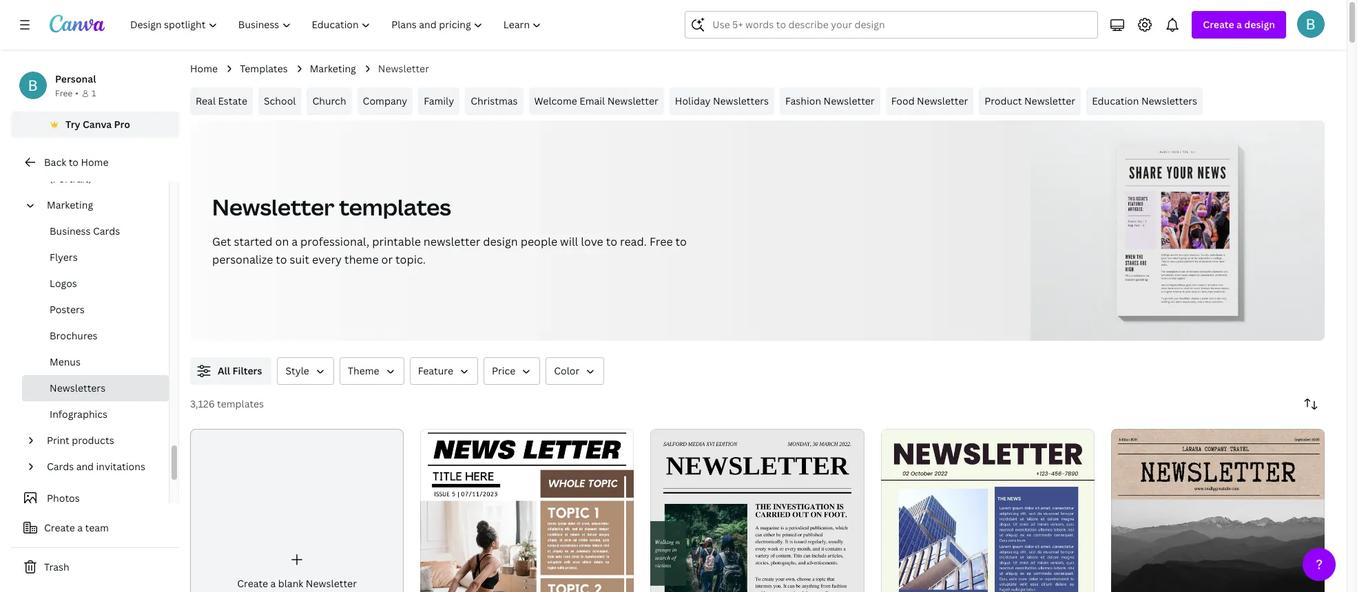 Task type: locate. For each thing, give the bounding box(es) containing it.
holiday newsletters link
[[670, 88, 775, 115]]

1 vertical spatial design
[[483, 234, 518, 249]]

0 horizontal spatial design
[[483, 234, 518, 249]]

logos link
[[22, 271, 169, 297]]

school
[[264, 94, 296, 107]]

marketing link up church
[[310, 61, 356, 76]]

marketing up business
[[47, 198, 93, 212]]

school link
[[258, 88, 301, 115]]

design
[[1245, 18, 1275, 31], [483, 234, 518, 249]]

create inside button
[[44, 522, 75, 535]]

newsletter up on
[[212, 192, 335, 222]]

business
[[50, 225, 91, 238]]

cards and invitations
[[47, 460, 145, 473]]

0 horizontal spatial marketing link
[[41, 192, 161, 218]]

1 horizontal spatial newsletters
[[713, 94, 769, 107]]

try
[[66, 118, 80, 131]]

education
[[1092, 94, 1139, 107]]

1 vertical spatial marketing link
[[41, 192, 161, 218]]

church link
[[307, 88, 352, 115]]

templates
[[339, 192, 451, 222], [217, 398, 264, 411]]

newsletters right holiday
[[713, 94, 769, 107]]

newsletters inside education newsletters link
[[1142, 94, 1198, 107]]

create inside dropdown button
[[1203, 18, 1235, 31]]

1 horizontal spatial free
[[650, 234, 673, 249]]

family link
[[418, 88, 460, 115]]

top level navigation element
[[121, 11, 554, 39]]

0 horizontal spatial templates
[[217, 398, 264, 411]]

marketing up church
[[310, 62, 356, 75]]

cards left the and
[[47, 460, 74, 473]]

cards up 'flyers' link
[[93, 225, 120, 238]]

price
[[492, 365, 516, 378]]

people
[[521, 234, 558, 249]]

0 vertical spatial marketing link
[[310, 61, 356, 76]]

color
[[554, 365, 580, 378]]

newsletter right fashion
[[824, 94, 875, 107]]

flyers
[[50, 251, 78, 264]]

newsletters for holiday newsletters
[[713, 94, 769, 107]]

design left brad klo "image"
[[1245, 18, 1275, 31]]

try canva pro
[[66, 118, 130, 131]]

0 vertical spatial templates
[[339, 192, 451, 222]]

back to home link
[[11, 149, 179, 176]]

free right read.
[[650, 234, 673, 249]]

product newsletter
[[985, 94, 1076, 107]]

newsletter right the email
[[607, 94, 659, 107]]

read.
[[620, 234, 647, 249]]

Search search field
[[713, 12, 1090, 38]]

home
[[190, 62, 218, 75], [81, 156, 109, 169]]

email
[[580, 94, 605, 107]]

flyers link
[[22, 245, 169, 271]]

0 vertical spatial cards
[[93, 225, 120, 238]]

1 horizontal spatial marketing
[[310, 62, 356, 75]]

marketing link
[[310, 61, 356, 76], [41, 192, 161, 218]]

product
[[985, 94, 1022, 107]]

newsletters
[[713, 94, 769, 107], [1142, 94, 1198, 107], [50, 382, 106, 395]]

to
[[69, 156, 79, 169], [606, 234, 617, 249], [676, 234, 687, 249], [276, 252, 287, 267]]

create for create a team
[[44, 522, 75, 535]]

create for create a blank newsletter
[[237, 577, 268, 590]]

business cards link
[[22, 218, 169, 245]]

newsletters up infographics
[[50, 382, 106, 395]]

3,126 templates
[[190, 398, 264, 411]]

templates up the printable at the left top of page
[[339, 192, 451, 222]]

1 horizontal spatial templates
[[339, 192, 451, 222]]

free •
[[55, 88, 78, 99]]

1 vertical spatial marketing
[[47, 198, 93, 212]]

0 horizontal spatial marketing
[[47, 198, 93, 212]]

1 horizontal spatial home
[[190, 62, 218, 75]]

theme button
[[340, 358, 404, 385]]

team
[[85, 522, 109, 535]]

love
[[581, 234, 603, 249]]

create a blank newsletter element
[[190, 429, 404, 593]]

0 horizontal spatial home
[[81, 156, 109, 169]]

a
[[1237, 18, 1242, 31], [292, 234, 298, 249], [77, 522, 83, 535], [270, 577, 276, 590]]

print products link
[[41, 428, 161, 454]]

print
[[47, 434, 69, 447]]

welcome email newsletter
[[534, 94, 659, 107]]

marketing
[[310, 62, 356, 75], [47, 198, 93, 212]]

0 horizontal spatial cards
[[47, 460, 74, 473]]

printable
[[372, 234, 421, 249]]

templates down all filters
[[217, 398, 264, 411]]

create a design button
[[1192, 11, 1286, 39]]

1 vertical spatial free
[[650, 234, 673, 249]]

a inside dropdown button
[[1237, 18, 1242, 31]]

0 horizontal spatial create
[[44, 522, 75, 535]]

filters
[[232, 365, 262, 378]]

marketing for rightmost marketing link
[[310, 62, 356, 75]]

1 vertical spatial templates
[[217, 398, 264, 411]]

try canva pro button
[[11, 112, 179, 138]]

free
[[55, 88, 73, 99], [650, 234, 673, 249]]

1 horizontal spatial create
[[237, 577, 268, 590]]

design inside get started on a professional, printable newsletter design people will love to read. free to personalize to suit every theme or topic.
[[483, 234, 518, 249]]

family
[[424, 94, 454, 107]]

to down on
[[276, 252, 287, 267]]

posters link
[[22, 297, 169, 323]]

newsletter
[[378, 62, 429, 75], [607, 94, 659, 107], [824, 94, 875, 107], [917, 94, 968, 107], [1025, 94, 1076, 107], [212, 192, 335, 222], [306, 577, 357, 590]]

1 horizontal spatial cards
[[93, 225, 120, 238]]

newsletters inside holiday newsletters link
[[713, 94, 769, 107]]

marketing link up business cards
[[41, 192, 161, 218]]

2 horizontal spatial newsletters
[[1142, 94, 1198, 107]]

to up (portrait)
[[69, 156, 79, 169]]

food
[[891, 94, 915, 107]]

menus
[[50, 356, 81, 369]]

1 vertical spatial create
[[44, 522, 75, 535]]

canva
[[83, 118, 112, 131]]

0 vertical spatial home
[[190, 62, 218, 75]]

design left people
[[483, 234, 518, 249]]

•
[[75, 88, 78, 99]]

0 horizontal spatial free
[[55, 88, 73, 99]]

newsletters right education at the right top of the page
[[1142, 94, 1198, 107]]

photos
[[47, 492, 80, 505]]

a inside button
[[77, 522, 83, 535]]

create a team button
[[11, 515, 179, 542]]

None search field
[[685, 11, 1099, 39]]

2 horizontal spatial create
[[1203, 18, 1235, 31]]

templates
[[240, 62, 288, 75]]

brown and black vintage retro travel guide newsletter image
[[1111, 429, 1325, 593]]

1 horizontal spatial marketing link
[[310, 61, 356, 76]]

to right read.
[[676, 234, 687, 249]]

theme
[[345, 252, 379, 267]]

1 vertical spatial home
[[81, 156, 109, 169]]

free left •
[[55, 88, 73, 99]]

1 horizontal spatial design
[[1245, 18, 1275, 31]]

design inside create a design dropdown button
[[1245, 18, 1275, 31]]

(portrait)
[[50, 172, 92, 185]]

get started on a professional, printable newsletter design people will love to read. free to personalize to suit every theme or topic.
[[212, 234, 687, 267]]

will
[[560, 234, 578, 249]]

0 vertical spatial design
[[1245, 18, 1275, 31]]

2 vertical spatial create
[[237, 577, 268, 590]]

0 vertical spatial marketing
[[310, 62, 356, 75]]

newsletter templates image
[[1031, 121, 1325, 341], [1117, 145, 1239, 316]]

0 vertical spatial free
[[55, 88, 73, 99]]

0 vertical spatial create
[[1203, 18, 1235, 31]]

on
[[275, 234, 289, 249]]



Task type: describe. For each thing, give the bounding box(es) containing it.
trash link
[[11, 554, 179, 582]]

gray typographic media newsletter image
[[651, 429, 864, 593]]

food newsletter
[[891, 94, 968, 107]]

0 horizontal spatial newsletters
[[50, 382, 106, 395]]

price button
[[484, 358, 540, 385]]

to inside "link"
[[69, 156, 79, 169]]

templates for 3,126 templates
[[217, 398, 264, 411]]

newsletter right product
[[1025, 94, 1076, 107]]

and
[[76, 460, 94, 473]]

church
[[312, 94, 346, 107]]

1 vertical spatial cards
[[47, 460, 74, 473]]

blank
[[278, 577, 303, 590]]

newsletter
[[424, 234, 480, 249]]

real estate link
[[190, 88, 253, 115]]

videos
[[90, 157, 121, 170]]

newsletter right food
[[917, 94, 968, 107]]

company
[[363, 94, 407, 107]]

photos link
[[19, 486, 161, 512]]

every
[[312, 252, 342, 267]]

personal
[[55, 72, 96, 85]]

1
[[92, 88, 96, 99]]

create a blank newsletter link
[[190, 429, 404, 593]]

color button
[[546, 358, 605, 385]]

logos
[[50, 277, 77, 290]]

style button
[[277, 358, 334, 385]]

back to home
[[44, 156, 109, 169]]

templates for newsletter templates
[[339, 192, 451, 222]]

infographics link
[[22, 402, 169, 428]]

personalize
[[212, 252, 273, 267]]

newsletter templates
[[212, 192, 451, 222]]

create a team
[[44, 522, 109, 535]]

templates link
[[240, 61, 288, 76]]

create a design
[[1203, 18, 1275, 31]]

infographics
[[50, 408, 108, 421]]

feed ad videos (portrait) link
[[22, 151, 169, 192]]

fashion newsletter
[[786, 94, 875, 107]]

welcome email newsletter link
[[529, 88, 664, 115]]

education newsletters link
[[1087, 88, 1203, 115]]

brad klo image
[[1297, 10, 1325, 38]]

print products
[[47, 434, 114, 447]]

suit
[[290, 252, 309, 267]]

all filters button
[[190, 358, 272, 385]]

free inside get started on a professional, printable newsletter design people will love to read. free to personalize to suit every theme or topic.
[[650, 234, 673, 249]]

fashion
[[786, 94, 821, 107]]

back
[[44, 156, 66, 169]]

or
[[381, 252, 393, 267]]

home link
[[190, 61, 218, 76]]

get
[[212, 234, 231, 249]]

company link
[[357, 88, 413, 115]]

a for create a design
[[1237, 18, 1242, 31]]

started
[[234, 234, 273, 249]]

to right love
[[606, 234, 617, 249]]

blue minimalist company newsletter image
[[881, 429, 1095, 593]]

welcome
[[534, 94, 577, 107]]

all filters
[[218, 365, 262, 378]]

products
[[72, 434, 114, 447]]

marketing for marketing link to the bottom
[[47, 198, 93, 212]]

ad
[[75, 157, 87, 170]]

christmas
[[471, 94, 518, 107]]

christmas link
[[465, 88, 523, 115]]

home inside back to home "link"
[[81, 156, 109, 169]]

business cards
[[50, 225, 120, 238]]

all
[[218, 365, 230, 378]]

topic.
[[396, 252, 426, 267]]

style
[[286, 365, 309, 378]]

newsletter right blank
[[306, 577, 357, 590]]

newsletter up company
[[378, 62, 429, 75]]

a inside get started on a professional, printable newsletter design people will love to read. free to personalize to suit every theme or topic.
[[292, 234, 298, 249]]

invitations
[[96, 460, 145, 473]]

holiday newsletters
[[675, 94, 769, 107]]

Sort by button
[[1297, 391, 1325, 418]]

brochures link
[[22, 323, 169, 349]]

3,126
[[190, 398, 215, 411]]

create a blank newsletter
[[237, 577, 357, 590]]

real
[[196, 94, 216, 107]]

menus link
[[22, 349, 169, 376]]

feed ad videos (portrait)
[[50, 157, 121, 185]]

newsletters for education newsletters
[[1142, 94, 1198, 107]]

create for create a design
[[1203, 18, 1235, 31]]

posters
[[50, 303, 85, 316]]

education newsletters
[[1092, 94, 1198, 107]]

professional,
[[300, 234, 370, 249]]

a for create a team
[[77, 522, 83, 535]]

brown beige newsletter image
[[420, 429, 634, 593]]

cards and invitations link
[[41, 454, 161, 480]]

a for create a blank newsletter
[[270, 577, 276, 590]]

pro
[[114, 118, 130, 131]]

brochures
[[50, 329, 98, 342]]

feed
[[50, 157, 72, 170]]

holiday
[[675, 94, 711, 107]]



Task type: vqa. For each thing, say whether or not it's contained in the screenshot.
Content
no



